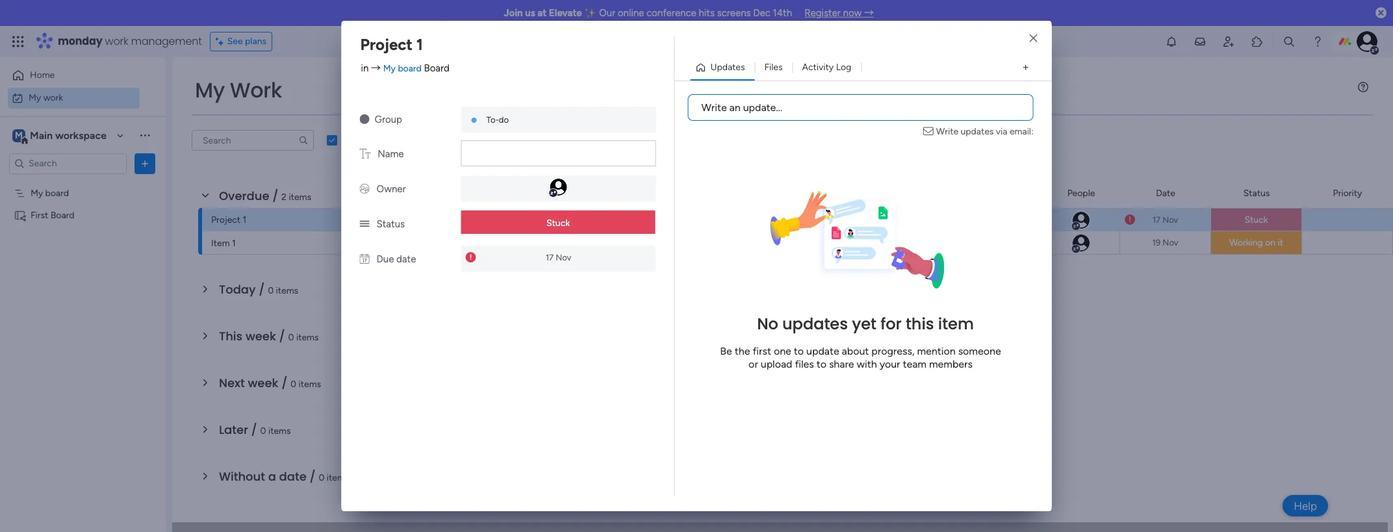 Task type: vqa. For each thing, say whether or not it's contained in the screenshot.
TYPE
no



Task type: describe. For each thing, give the bounding box(es) containing it.
name
[[378, 148, 404, 160]]

0 inside later / 0 items
[[260, 426, 266, 437]]

register now →
[[805, 7, 874, 19]]

my left work
[[195, 75, 225, 105]]

see plans
[[227, 36, 267, 47]]

1 vertical spatial 1
[[243, 214, 247, 226]]

17 inside no updates yet for this item dialog
[[546, 253, 554, 262]]

Search in workspace field
[[27, 156, 109, 171]]

register now → link
[[805, 7, 874, 19]]

write an update...
[[702, 101, 783, 114]]

join
[[504, 7, 523, 19]]

upload
[[761, 358, 793, 370]]

overdue / 2 items
[[219, 188, 311, 204]]

dapulse text column image
[[360, 148, 371, 160]]

do
[[499, 115, 509, 125]]

shareable board image
[[14, 209, 26, 221]]

write an update... button
[[688, 94, 1034, 121]]

working on it
[[1230, 237, 1284, 248]]

date inside no updates yet for this item dialog
[[397, 253, 416, 265]]

main
[[30, 129, 53, 141]]

updates
[[711, 62, 745, 73]]

updates for no
[[783, 313, 848, 335]]

14th
[[773, 7, 792, 19]]

0 inside next week / 0 items
[[291, 379, 296, 390]]

my inside 'in → my board board'
[[383, 63, 396, 74]]

this
[[219, 328, 243, 344]]

this week / 0 items
[[219, 328, 319, 344]]

week for this
[[246, 328, 276, 344]]

this
[[906, 313, 934, 335]]

hits
[[699, 7, 715, 19]]

apps image
[[1251, 35, 1264, 48]]

update
[[807, 345, 840, 357]]

it
[[1278, 237, 1284, 248]]

items inside this week / 0 items
[[296, 332, 319, 343]]

main workspace
[[30, 129, 107, 141]]

status inside no updates yet for this item dialog
[[377, 218, 405, 230]]

files button
[[755, 57, 793, 78]]

customize
[[435, 135, 479, 146]]

today
[[219, 281, 256, 298]]

1 vertical spatial my board
[[799, 215, 837, 226]]

share
[[829, 358, 854, 370]]

in → my board board
[[361, 62, 450, 74]]

→ inside no updates yet for this item dialog
[[371, 62, 381, 74]]

1 vertical spatial nov
[[1163, 238, 1179, 248]]

my work
[[195, 75, 282, 105]]

my up first board link
[[799, 215, 811, 226]]

team
[[903, 358, 927, 370]]

overdue
[[219, 188, 269, 204]]

inbox image
[[1194, 35, 1207, 48]]

working
[[1230, 237, 1263, 248]]

1 vertical spatial my board link
[[797, 209, 917, 232]]

help
[[1294, 500, 1317, 513]]

the
[[735, 345, 750, 357]]

19
[[1153, 238, 1161, 248]]

join us at elevate ✨ our online conference hits screens dec 14th
[[504, 7, 792, 19]]

items inside without a date / 0 items
[[327, 473, 349, 484]]

a
[[268, 469, 276, 485]]

item
[[211, 238, 230, 249]]

our
[[599, 7, 616, 19]]

hide
[[343, 135, 362, 146]]

at
[[538, 7, 547, 19]]

invite members image
[[1223, 35, 1236, 48]]

0 horizontal spatial project
[[211, 214, 241, 226]]

management
[[131, 34, 202, 49]]

0 inside this week / 0 items
[[288, 332, 294, 343]]

item 1
[[211, 238, 236, 249]]

0 vertical spatial →
[[864, 7, 874, 19]]

my work button
[[8, 87, 140, 108]]

1 vertical spatial project 1
[[211, 214, 247, 226]]

members
[[929, 358, 973, 370]]

see plans button
[[210, 32, 272, 51]]

items inside today / 0 items
[[276, 285, 298, 296]]

work
[[230, 75, 282, 105]]

items inside 'overdue / 2 items'
[[289, 192, 311, 203]]

someone
[[958, 345, 1001, 357]]

list box containing my board
[[0, 179, 166, 402]]

updates for write
[[961, 126, 994, 137]]

project inside no updates yet for this item dialog
[[360, 35, 413, 54]]

write updates via email:
[[936, 126, 1034, 137]]

workspace image
[[12, 128, 25, 143]]

dec
[[753, 7, 771, 19]]

0 vertical spatial 17
[[1153, 215, 1161, 225]]

1 inside no updates yet for this item dialog
[[416, 35, 423, 54]]

us
[[525, 7, 535, 19]]

first
[[753, 345, 771, 357]]

no
[[757, 313, 779, 335]]

1 horizontal spatial stuck
[[1245, 214, 1268, 226]]

group
[[375, 114, 402, 125]]

help button
[[1283, 495, 1329, 517]]

later / 0 items
[[219, 422, 291, 438]]

/ right today
[[259, 281, 265, 298]]

files
[[795, 358, 814, 370]]

work for monday
[[105, 34, 128, 49]]

19 nov
[[1153, 238, 1179, 248]]

people
[[1068, 188, 1095, 199]]

write for write updates via email:
[[936, 126, 959, 137]]

due
[[377, 253, 394, 265]]

nov inside no updates yet for this item dialog
[[556, 253, 572, 262]]

1 vertical spatial date
[[279, 469, 307, 485]]

0 horizontal spatial board
[[45, 188, 69, 199]]

next
[[219, 375, 245, 391]]

0 vertical spatial first
[[31, 210, 48, 221]]

about
[[842, 345, 869, 357]]

progress,
[[872, 345, 915, 357]]

be
[[720, 345, 732, 357]]

update...
[[743, 101, 783, 114]]

register
[[805, 7, 841, 19]]

m
[[15, 130, 23, 141]]

0 vertical spatial status
[[1244, 188, 1270, 199]]

/ right later
[[251, 422, 257, 438]]

my inside button
[[29, 92, 41, 103]]

my board link inside no updates yet for this item dialog
[[383, 63, 422, 74]]

1 horizontal spatial v2 overdue deadline image
[[1125, 214, 1135, 226]]

online
[[618, 7, 644, 19]]

on
[[1266, 237, 1276, 248]]

1 vertical spatial first board
[[799, 238, 843, 249]]

email:
[[1010, 126, 1034, 137]]

see
[[227, 36, 243, 47]]

done
[[364, 135, 385, 146]]

2
[[282, 192, 287, 203]]

v2 status image
[[360, 218, 370, 230]]



Task type: locate. For each thing, give the bounding box(es) containing it.
later
[[219, 422, 248, 438]]

stuck inside no updates yet for this item dialog
[[547, 218, 570, 229]]

close image
[[1030, 34, 1038, 44]]

1 horizontal spatial updates
[[961, 126, 994, 137]]

in
[[361, 62, 369, 74]]

week right "this"
[[246, 328, 276, 344]]

→
[[864, 7, 874, 19], [371, 62, 381, 74]]

0 vertical spatial updates
[[961, 126, 994, 137]]

0 vertical spatial project
[[360, 35, 413, 54]]

1 horizontal spatial my board link
[[797, 209, 917, 232]]

1 horizontal spatial →
[[864, 7, 874, 19]]

now
[[843, 7, 862, 19]]

work inside button
[[43, 92, 63, 103]]

1 vertical spatial week
[[248, 375, 279, 391]]

0 horizontal spatial 1
[[232, 238, 236, 249]]

0 right later
[[260, 426, 266, 437]]

project up 'in → my board board'
[[360, 35, 413, 54]]

log
[[836, 62, 852, 73]]

1 vertical spatial to
[[817, 358, 827, 370]]

0 horizontal spatial my board
[[31, 188, 69, 199]]

customize button
[[415, 130, 484, 151]]

0 vertical spatial project 1
[[360, 35, 423, 54]]

/
[[272, 188, 278, 204], [259, 281, 265, 298], [279, 328, 285, 344], [282, 375, 288, 391], [251, 422, 257, 438], [310, 469, 316, 485]]

search everything image
[[1283, 35, 1296, 48]]

0 vertical spatial v2 overdue deadline image
[[1125, 214, 1135, 226]]

project 1
[[360, 35, 423, 54], [211, 214, 247, 226]]

1 down overdue
[[243, 214, 247, 226]]

monday work management
[[58, 34, 202, 49]]

0 vertical spatial week
[[246, 328, 276, 344]]

17
[[1153, 215, 1161, 225], [546, 253, 554, 262]]

/ left 2
[[272, 188, 278, 204]]

date right due
[[397, 253, 416, 265]]

updates left via
[[961, 126, 994, 137]]

1 vertical spatial v2 overdue deadline image
[[466, 251, 476, 264]]

select product image
[[12, 35, 25, 48]]

1 horizontal spatial first board
[[799, 238, 843, 249]]

0 inside today / 0 items
[[268, 285, 274, 296]]

0 horizontal spatial stuck
[[547, 218, 570, 229]]

0 inside without a date / 0 items
[[319, 473, 325, 484]]

monday
[[58, 34, 102, 49]]

1 vertical spatial board
[[45, 188, 69, 199]]

hide done items
[[343, 135, 409, 146]]

/ right a
[[310, 469, 316, 485]]

or
[[749, 358, 758, 370]]

my down home
[[29, 92, 41, 103]]

0 right today
[[268, 285, 274, 296]]

board inside 'in → my board board'
[[398, 63, 422, 74]]

elevate
[[549, 7, 582, 19]]

2 horizontal spatial board
[[814, 215, 837, 226]]

my down search in workspace field at the left top
[[31, 188, 43, 199]]

be the first one to update about progress, mention someone or upload files to share with your team members
[[720, 345, 1001, 370]]

0 vertical spatial write
[[702, 101, 727, 114]]

write for write an update...
[[702, 101, 727, 114]]

1 horizontal spatial status
[[1244, 188, 1270, 199]]

option
[[0, 181, 166, 184]]

0 vertical spatial 17 nov
[[1153, 215, 1179, 225]]

2 vertical spatial nov
[[556, 253, 572, 262]]

activity log
[[802, 62, 852, 73]]

0 vertical spatial to
[[794, 345, 804, 357]]

board right in
[[398, 63, 422, 74]]

1 horizontal spatial my board
[[799, 215, 837, 226]]

v2 multiple person column image
[[360, 183, 370, 195]]

without
[[219, 469, 265, 485]]

board up first board link
[[814, 215, 837, 226]]

one
[[774, 345, 792, 357]]

0 vertical spatial date
[[397, 253, 416, 265]]

home
[[30, 70, 55, 81]]

board inside no updates yet for this item dialog
[[424, 62, 450, 74]]

1 horizontal spatial project
[[360, 35, 413, 54]]

1 vertical spatial 17
[[546, 253, 554, 262]]

owner
[[377, 183, 406, 195]]

items inside later / 0 items
[[268, 426, 291, 437]]

1 horizontal spatial date
[[397, 253, 416, 265]]

first
[[31, 210, 48, 221], [799, 238, 817, 249]]

0 vertical spatial my board
[[31, 188, 69, 199]]

to
[[794, 345, 804, 357], [817, 358, 827, 370]]

v2 sun image
[[360, 114, 370, 125]]

to-do
[[487, 115, 509, 125]]

project up item 1
[[211, 214, 241, 226]]

mention
[[917, 345, 956, 357]]

first board
[[31, 210, 74, 221], [799, 238, 843, 249]]

none field inside no updates yet for this item dialog
[[461, 140, 656, 166]]

1 vertical spatial status
[[377, 218, 405, 230]]

work
[[105, 34, 128, 49], [43, 92, 63, 103]]

updates
[[961, 126, 994, 137], [783, 313, 848, 335]]

items inside next week / 0 items
[[299, 379, 321, 390]]

items
[[387, 135, 409, 146], [289, 192, 311, 203], [276, 285, 298, 296], [296, 332, 319, 343], [299, 379, 321, 390], [268, 426, 291, 437], [327, 473, 349, 484]]

due date
[[377, 253, 416, 265]]

an
[[730, 101, 741, 114]]

✨
[[585, 7, 597, 19]]

without a date / 0 items
[[219, 469, 349, 485]]

0 up next week / 0 items
[[288, 332, 294, 343]]

0 horizontal spatial write
[[702, 101, 727, 114]]

conference
[[647, 7, 697, 19]]

0 down this week / 0 items
[[291, 379, 296, 390]]

my board link
[[383, 63, 422, 74], [797, 209, 917, 232]]

with
[[857, 358, 877, 370]]

1
[[416, 35, 423, 54], [243, 214, 247, 226], [232, 238, 236, 249]]

0 horizontal spatial status
[[377, 218, 405, 230]]

0 horizontal spatial date
[[279, 469, 307, 485]]

files
[[765, 62, 783, 73]]

week right next
[[248, 375, 279, 391]]

no updates yet for this item dialog
[[0, 0, 1394, 532]]

today / 0 items
[[219, 281, 298, 298]]

my work
[[29, 92, 63, 103]]

board down search in workspace field at the left top
[[45, 188, 69, 199]]

write inside "button"
[[702, 101, 727, 114]]

0 horizontal spatial updates
[[783, 313, 848, 335]]

1 vertical spatial work
[[43, 92, 63, 103]]

my right in
[[383, 63, 396, 74]]

date right a
[[279, 469, 307, 485]]

0 horizontal spatial 17
[[546, 253, 554, 262]]

0 horizontal spatial work
[[43, 92, 63, 103]]

first board link
[[797, 231, 917, 255]]

1 vertical spatial first
[[799, 238, 817, 249]]

to down update
[[817, 358, 827, 370]]

my board
[[31, 188, 69, 199], [799, 215, 837, 226]]

list box
[[0, 179, 166, 402]]

no updates yet for this item
[[757, 313, 974, 335]]

write left the 'an'
[[702, 101, 727, 114]]

0 vertical spatial work
[[105, 34, 128, 49]]

→ right in
[[371, 62, 381, 74]]

1 horizontal spatial work
[[105, 34, 128, 49]]

dapulse date column image
[[360, 253, 370, 265]]

envelope o image
[[923, 125, 936, 138]]

1 vertical spatial project
[[211, 214, 241, 226]]

status
[[1244, 188, 1270, 199], [377, 218, 405, 230]]

0 horizontal spatial project 1
[[211, 214, 247, 226]]

0 vertical spatial first board
[[31, 210, 74, 221]]

work right 'monday'
[[105, 34, 128, 49]]

0 right a
[[319, 473, 325, 484]]

1 vertical spatial →
[[371, 62, 381, 74]]

0 horizontal spatial →
[[371, 62, 381, 74]]

your
[[880, 358, 901, 370]]

work down home
[[43, 92, 63, 103]]

project 1 up item 1
[[211, 214, 247, 226]]

1 horizontal spatial 17
[[1153, 215, 1161, 225]]

status up working on it
[[1244, 188, 1270, 199]]

0 horizontal spatial 17 nov
[[546, 253, 572, 262]]

0 horizontal spatial first
[[31, 210, 48, 221]]

1 right item
[[232, 238, 236, 249]]

0
[[268, 285, 274, 296], [288, 332, 294, 343], [291, 379, 296, 390], [260, 426, 266, 437], [319, 473, 325, 484]]

project 1 inside no updates yet for this item dialog
[[360, 35, 423, 54]]

screens
[[717, 7, 751, 19]]

updates button
[[691, 57, 755, 78]]

via
[[996, 126, 1008, 137]]

17 nov inside no updates yet for this item dialog
[[546, 253, 572, 262]]

item
[[938, 313, 974, 335]]

1 horizontal spatial 1
[[243, 214, 247, 226]]

2 vertical spatial 1
[[232, 238, 236, 249]]

17 nov
[[1153, 215, 1179, 225], [546, 253, 572, 262]]

1 horizontal spatial board
[[398, 63, 422, 74]]

/ down this week / 0 items
[[282, 375, 288, 391]]

0 vertical spatial my board link
[[383, 63, 422, 74]]

my board up first board link
[[799, 215, 837, 226]]

0 vertical spatial 1
[[416, 35, 423, 54]]

1 horizontal spatial to
[[817, 358, 827, 370]]

write
[[702, 101, 727, 114], [936, 126, 959, 137]]

0 horizontal spatial to
[[794, 345, 804, 357]]

2 vertical spatial board
[[814, 215, 837, 226]]

plans
[[245, 36, 267, 47]]

1 up 'in → my board board'
[[416, 35, 423, 54]]

1 vertical spatial updates
[[783, 313, 848, 335]]

to-
[[487, 115, 499, 125]]

Filter dashboard by text search field
[[192, 130, 314, 151]]

→ right now
[[864, 7, 874, 19]]

next week / 0 items
[[219, 375, 321, 391]]

None field
[[461, 140, 656, 166]]

week for next
[[248, 375, 279, 391]]

first inside first board link
[[799, 238, 817, 249]]

1 vertical spatial 17 nov
[[546, 253, 572, 262]]

0 horizontal spatial my board link
[[383, 63, 422, 74]]

0 horizontal spatial first board
[[31, 210, 74, 221]]

v2 overdue deadline image
[[1125, 214, 1135, 226], [466, 251, 476, 264]]

write left via
[[936, 126, 959, 137]]

updates up update
[[783, 313, 848, 335]]

notifications image
[[1165, 35, 1178, 48]]

activity
[[802, 62, 834, 73]]

None search field
[[192, 130, 314, 151]]

1 horizontal spatial project 1
[[360, 35, 423, 54]]

jacob simon image
[[1357, 31, 1378, 52]]

1 horizontal spatial write
[[936, 126, 959, 137]]

2 horizontal spatial 1
[[416, 35, 423, 54]]

add view image
[[1023, 63, 1029, 72]]

board
[[424, 62, 450, 74], [845, 188, 869, 199], [51, 210, 74, 221], [819, 238, 843, 249]]

search image
[[298, 135, 309, 146]]

1 vertical spatial write
[[936, 126, 959, 137]]

/ up next week / 0 items
[[279, 328, 285, 344]]

yet
[[852, 313, 877, 335]]

date
[[397, 253, 416, 265], [279, 469, 307, 485]]

0 vertical spatial nov
[[1163, 215, 1179, 225]]

stuck
[[1245, 214, 1268, 226], [547, 218, 570, 229]]

1 horizontal spatial 17 nov
[[1153, 215, 1179, 225]]

help image
[[1312, 35, 1325, 48]]

1 horizontal spatial first
[[799, 238, 817, 249]]

workspace
[[55, 129, 107, 141]]

status right v2 status icon
[[377, 218, 405, 230]]

to up "files"
[[794, 345, 804, 357]]

work for my
[[43, 92, 63, 103]]

project 1 up 'in → my board board'
[[360, 35, 423, 54]]

my board down search in workspace field at the left top
[[31, 188, 69, 199]]

workspace selection element
[[12, 128, 109, 145]]

0 horizontal spatial v2 overdue deadline image
[[466, 251, 476, 264]]

0 vertical spatial board
[[398, 63, 422, 74]]



